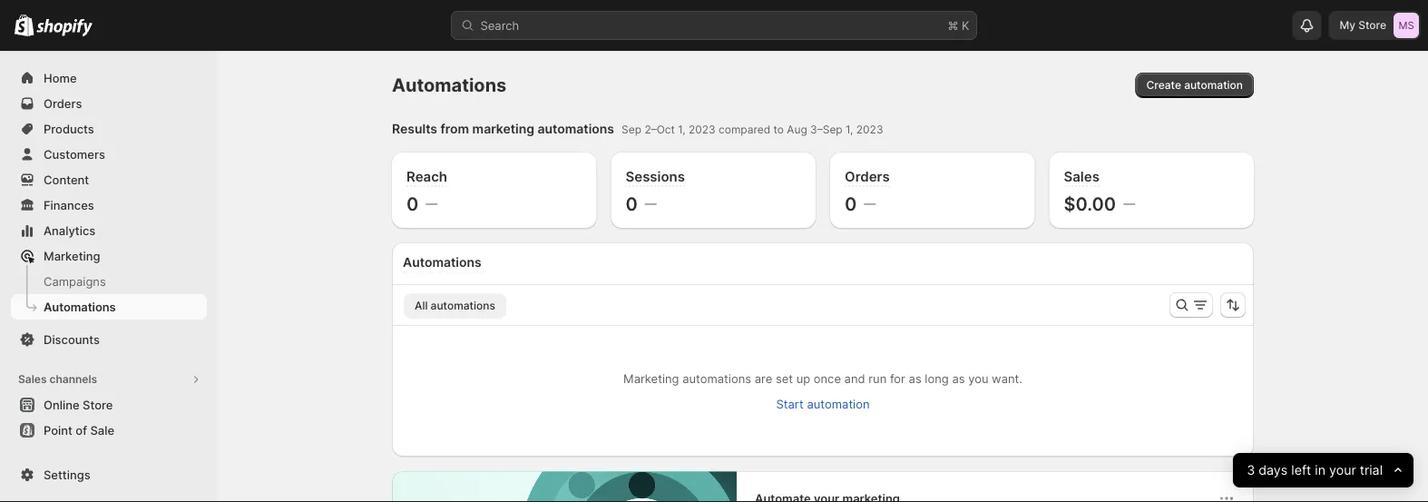 Task type: describe. For each thing, give the bounding box(es) containing it.
apps
[[18, 463, 46, 477]]

automation for create automation
[[1185, 79, 1244, 92]]

set
[[776, 371, 793, 385]]

sep
[[622, 123, 642, 136]]

all automations
[[415, 299, 496, 312]]

point of sale link
[[11, 418, 207, 443]]

store
[[83, 398, 113, 412]]

up
[[797, 371, 811, 385]]

marketing automations are set up once and run for as long as you want.
[[624, 371, 1023, 385]]

home
[[44, 71, 77, 85]]

online store link
[[11, 392, 207, 418]]

1 as from the left
[[909, 371, 922, 385]]

campaigns
[[44, 274, 106, 288]]

compared
[[719, 123, 771, 136]]

long
[[925, 371, 949, 385]]

— for sales $0.00 —
[[1124, 196, 1136, 210]]

automations for all automations
[[431, 299, 496, 312]]

settings
[[44, 468, 90, 482]]

results
[[392, 121, 438, 137]]

1 1, from the left
[[678, 123, 686, 136]]

1 vertical spatial automations
[[403, 255, 482, 270]]

k
[[962, 18, 970, 32]]

sale
[[90, 423, 114, 437]]

start
[[777, 397, 804, 411]]

start automation link
[[766, 391, 881, 417]]

to
[[774, 123, 784, 136]]

finances link
[[11, 192, 207, 218]]

point
[[44, 423, 73, 437]]

sessions
[[626, 168, 685, 184]]

want.
[[992, 371, 1023, 385]]

discounts
[[44, 332, 100, 346]]

sales $0.00 —
[[1064, 168, 1136, 215]]

aug
[[787, 123, 808, 136]]

discounts link
[[11, 327, 207, 352]]

content
[[44, 172, 89, 187]]

home link
[[11, 65, 207, 91]]

settings link
[[11, 462, 207, 487]]

create automation link
[[1136, 73, 1255, 98]]

automations inside 'link'
[[44, 300, 116, 314]]

point of sale button
[[0, 418, 218, 443]]

all
[[415, 299, 428, 312]]

automation for start automation
[[807, 397, 870, 411]]

2–oct
[[645, 123, 675, 136]]

⌘
[[948, 18, 959, 32]]

customers link
[[11, 142, 207, 167]]

from
[[441, 121, 469, 137]]

sales for channels
[[18, 373, 47, 386]]

reach
[[407, 168, 448, 184]]

apps button
[[11, 458, 207, 483]]

⌘ k
[[948, 18, 970, 32]]

create automation
[[1147, 79, 1244, 92]]

online
[[44, 398, 80, 412]]

products link
[[11, 116, 207, 142]]



Task type: locate. For each thing, give the bounding box(es) containing it.
1 vertical spatial orders
[[845, 168, 890, 184]]

analytics
[[44, 223, 96, 237]]

marketing for marketing automations are set up once and run for as long as you want.
[[624, 371, 679, 385]]

sales inside button
[[18, 373, 47, 386]]

sales
[[1064, 168, 1100, 184], [18, 373, 47, 386]]

run
[[869, 371, 887, 385]]

1 horizontal spatial marketing
[[624, 371, 679, 385]]

0 vertical spatial marketing
[[44, 249, 100, 263]]

as right for
[[909, 371, 922, 385]]

automations up all automations
[[403, 255, 482, 270]]

2 horizontal spatial 0
[[845, 192, 857, 215]]

marketing link
[[11, 243, 207, 269]]

2 — from the left
[[645, 196, 657, 210]]

1 — from the left
[[426, 196, 438, 210]]

create
[[1147, 79, 1182, 92]]

0 horizontal spatial automations
[[431, 299, 496, 312]]

orders
[[44, 96, 82, 110], [845, 168, 890, 184]]

sales for $0.00
[[1064, 168, 1100, 184]]

1 horizontal spatial 1,
[[846, 123, 854, 136]]

0 for sessions 0 —
[[626, 192, 638, 215]]

3 0 from the left
[[845, 192, 857, 215]]

automations right all
[[431, 299, 496, 312]]

1 horizontal spatial 2023
[[857, 123, 884, 136]]

sales up $0.00
[[1064, 168, 1100, 184]]

1 vertical spatial automation
[[807, 397, 870, 411]]

sales inside sales $0.00 —
[[1064, 168, 1100, 184]]

— inside sessions 0 —
[[645, 196, 657, 210]]

0
[[407, 192, 419, 215], [626, 192, 638, 215], [845, 192, 857, 215]]

you
[[969, 371, 989, 385]]

products
[[44, 122, 94, 136]]

— for orders 0 —
[[865, 196, 876, 210]]

automation down once on the right
[[807, 397, 870, 411]]

channels
[[49, 373, 97, 386]]

automation right create
[[1185, 79, 1244, 92]]

online store button
[[0, 392, 218, 418]]

1 horizontal spatial as
[[953, 371, 965, 385]]

2 2023 from the left
[[857, 123, 884, 136]]

2 horizontal spatial automations
[[683, 371, 752, 385]]

— inside orders 0 —
[[865, 196, 876, 210]]

0 horizontal spatial marketing
[[44, 249, 100, 263]]

content link
[[11, 167, 207, 192]]

0 horizontal spatial sales
[[18, 373, 47, 386]]

are
[[755, 371, 773, 385]]

marketing
[[473, 121, 535, 137]]

sales channels button
[[11, 367, 207, 392]]

0 horizontal spatial 0
[[407, 192, 419, 215]]

marketing
[[44, 249, 100, 263], [624, 371, 679, 385]]

sessions 0 —
[[626, 168, 685, 215]]

all automations button
[[404, 293, 506, 319]]

sales up online
[[18, 373, 47, 386]]

— for sessions 0 —
[[645, 196, 657, 210]]

automations
[[538, 121, 615, 137], [431, 299, 496, 312], [683, 371, 752, 385]]

for
[[890, 371, 906, 385]]

start automation
[[777, 397, 870, 411]]

— inside sales $0.00 —
[[1124, 196, 1136, 210]]

1 0 from the left
[[407, 192, 419, 215]]

2 as from the left
[[953, 371, 965, 385]]

1, right "3–sep"
[[846, 123, 854, 136]]

campaigns link
[[11, 269, 207, 294]]

0 horizontal spatial orders
[[44, 96, 82, 110]]

automations link
[[11, 294, 207, 320]]

1, right 2–oct
[[678, 123, 686, 136]]

automations down 'campaigns' on the left bottom
[[44, 300, 116, 314]]

0 inside orders 0 —
[[845, 192, 857, 215]]

1 2023 from the left
[[689, 123, 716, 136]]

as
[[909, 371, 922, 385], [953, 371, 965, 385]]

results from marketing automations sep 2–oct 1, 2023 compared to aug 3–sep 1, 2023
[[392, 121, 884, 137]]

0 for orders 0 —
[[845, 192, 857, 215]]

orders for orders 0 —
[[845, 168, 890, 184]]

0 horizontal spatial 1,
[[678, 123, 686, 136]]

1 vertical spatial automations
[[431, 299, 496, 312]]

2 vertical spatial automations
[[44, 300, 116, 314]]

0 inside sessions 0 —
[[626, 192, 638, 215]]

orders link
[[11, 91, 207, 116]]

2023 right "3–sep"
[[857, 123, 884, 136]]

point of sale
[[44, 423, 114, 437]]

1 vertical spatial sales
[[18, 373, 47, 386]]

marketing for marketing
[[44, 249, 100, 263]]

2023 right 2–oct
[[689, 123, 716, 136]]

analytics link
[[11, 218, 207, 243]]

automations for marketing automations are set up once and run for as long as you want.
[[683, 371, 752, 385]]

automations
[[392, 74, 507, 96], [403, 255, 482, 270], [44, 300, 116, 314]]

1 horizontal spatial automation
[[1185, 79, 1244, 92]]

automations up from
[[392, 74, 507, 96]]

reach 0 —
[[407, 168, 448, 215]]

automations left are
[[683, 371, 752, 385]]

automation
[[1185, 79, 1244, 92], [807, 397, 870, 411]]

—
[[426, 196, 438, 210], [645, 196, 657, 210], [865, 196, 876, 210], [1124, 196, 1136, 210]]

orders 0 —
[[845, 168, 890, 215]]

4 — from the left
[[1124, 196, 1136, 210]]

1 vertical spatial marketing
[[624, 371, 679, 385]]

shopify image
[[37, 19, 93, 37]]

1,
[[678, 123, 686, 136], [846, 123, 854, 136]]

1 horizontal spatial automations
[[538, 121, 615, 137]]

automations left sep
[[538, 121, 615, 137]]

1 horizontal spatial orders
[[845, 168, 890, 184]]

0 vertical spatial sales
[[1064, 168, 1100, 184]]

shopify image
[[15, 14, 34, 36]]

1 horizontal spatial 0
[[626, 192, 638, 215]]

sales channels
[[18, 373, 97, 386]]

0 inside reach 0 —
[[407, 192, 419, 215]]

and
[[845, 371, 866, 385]]

0 vertical spatial automation
[[1185, 79, 1244, 92]]

— inside reach 0 —
[[426, 196, 438, 210]]

of
[[76, 423, 87, 437]]

automations inside button
[[431, 299, 496, 312]]

finances
[[44, 198, 94, 212]]

0 vertical spatial orders
[[44, 96, 82, 110]]

0 vertical spatial automations
[[392, 74, 507, 96]]

$0.00
[[1064, 192, 1117, 215]]

as left you
[[953, 371, 965, 385]]

3–sep
[[811, 123, 843, 136]]

orders for orders
[[44, 96, 82, 110]]

customers
[[44, 147, 105, 161]]

0 horizontal spatial automation
[[807, 397, 870, 411]]

2 0 from the left
[[626, 192, 638, 215]]

— for reach 0 —
[[426, 196, 438, 210]]

0 for reach 0 —
[[407, 192, 419, 215]]

search
[[481, 18, 519, 32]]

0 horizontal spatial as
[[909, 371, 922, 385]]

2023
[[689, 123, 716, 136], [857, 123, 884, 136]]

3 — from the left
[[865, 196, 876, 210]]

2 vertical spatial automations
[[683, 371, 752, 385]]

0 vertical spatial automations
[[538, 121, 615, 137]]

1 horizontal spatial sales
[[1064, 168, 1100, 184]]

online store
[[44, 398, 113, 412]]

once
[[814, 371, 841, 385]]

0 horizontal spatial 2023
[[689, 123, 716, 136]]

2 1, from the left
[[846, 123, 854, 136]]



Task type: vqa. For each thing, say whether or not it's contained in the screenshot.


